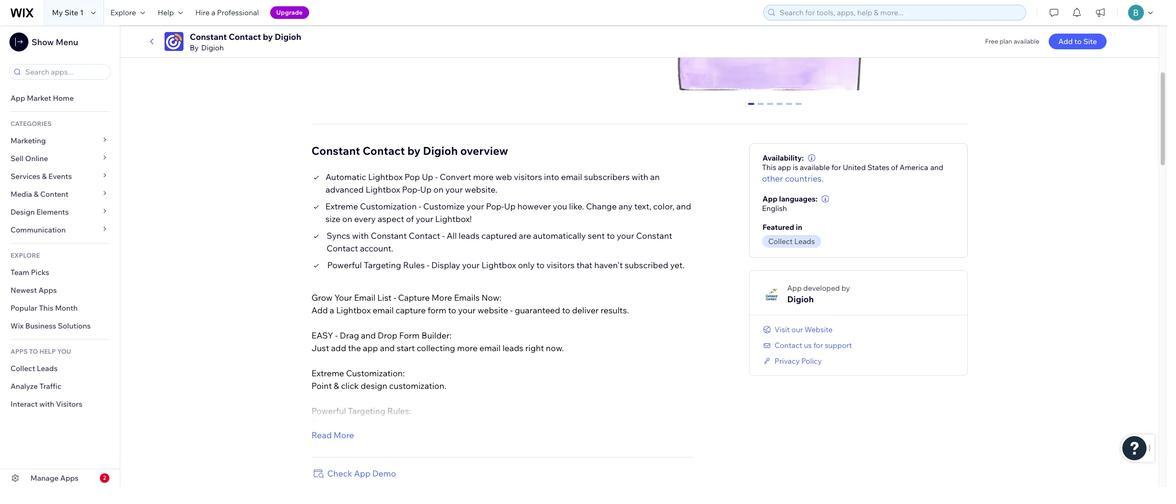 Task type: vqa. For each thing, say whether or not it's contained in the screenshot.
booking calendar popup button on the bottom left
no



Task type: describe. For each thing, give the bounding box(es) containing it.
digioh right by
[[201, 43, 224, 53]]

start
[[397, 343, 415, 354]]

is
[[793, 163, 798, 172]]

upgrade button
[[270, 6, 309, 19]]

0 horizontal spatial for
[[813, 341, 823, 350]]

services
[[11, 172, 40, 181]]

by for constant contact by digioh by digioh
[[263, 32, 273, 42]]

it
[[498, 457, 503, 467]]

of right 'top'
[[327, 469, 335, 480]]

0 vertical spatial this
[[762, 163, 776, 172]]

guaranteed
[[515, 305, 560, 316]]

you
[[57, 348, 71, 356]]

every
[[354, 214, 376, 224]]

help button
[[151, 0, 189, 25]]

online
[[25, 154, 48, 163]]

0
[[749, 103, 753, 112]]

constant contact by digioh overview
[[311, 144, 508, 158]]

demo
[[372, 469, 396, 479]]

1 horizontal spatial display
[[431, 260, 460, 271]]

capture
[[398, 293, 430, 303]]

media
[[11, 190, 32, 199]]

add inside grow your email list - capture more emails now: add a lightbox email capture form to your website - guaranteed to deliver results. easy - drag and drop form builder: just add the app and start collecting more email leads right now. extreme customization: point & click design customization. powerful targeting rules: display your lightbox only to visitors that haven't subscribed yet. free! most of our features are free, take advantage of it by clicking the blue "add to site" button at the top of this page!
[[311, 305, 328, 316]]

results.
[[601, 305, 629, 316]]

our inside grow your email list - capture more emails now: add a lightbox email capture form to your website - guaranteed to deliver results. easy - drag and drop form builder: just add the app and start collecting more email leads right now. extreme customization: point & click design customization. powerful targeting rules: display your lightbox only to visitors that haven't subscribed yet. free! most of our features are free, take advantage of it by clicking the blue "add to site" button at the top of this page!
[[343, 457, 356, 467]]

& for content
[[34, 190, 39, 199]]

collect leads
[[11, 364, 58, 374]]

4
[[787, 103, 791, 112]]

read more
[[311, 430, 354, 441]]

picks
[[31, 268, 49, 278]]

interact
[[11, 400, 38, 410]]

1 vertical spatial up
[[420, 184, 432, 195]]

sell
[[11, 154, 23, 163]]

sell online link
[[0, 150, 120, 168]]

in
[[796, 223, 802, 232]]

- right list
[[393, 293, 396, 303]]

grow
[[311, 293, 333, 303]]

size
[[325, 214, 340, 224]]

leads inside grow your email list - capture more emails now: add a lightbox email capture form to your website - guaranteed to deliver results. easy - drag and drop form builder: just add the app and start collecting more email leads right now. extreme customization: point & click design customization. powerful targeting rules: display your lightbox only to visitors that haven't subscribed yet. free! most of our features are free, take advantage of it by clicking the blue "add to site" button at the top of this page!
[[502, 343, 523, 354]]

us
[[804, 341, 812, 350]]

this inside popular this month link
[[39, 304, 53, 313]]

policy
[[801, 357, 822, 366]]

and right drag
[[361, 330, 376, 341]]

design
[[11, 208, 35, 217]]

wix
[[11, 322, 24, 331]]

1 horizontal spatial 2
[[768, 103, 772, 112]]

more inside automatic lightbox pop up - convert more web visitors into email subscribers with an advanced lightbox pop-up on your website.
[[473, 172, 494, 182]]

check
[[327, 469, 352, 479]]

your down emails
[[458, 305, 476, 316]]

display inside grow your email list - capture more emails now: add a lightbox email capture form to your website - guaranteed to deliver results. easy - drag and drop form builder: just add the app and start collecting more email leads right now. extreme customization: point & click design customization. powerful targeting rules: display your lightbox only to visitors that haven't subscribed yet. free! most of our features are free, take advantage of it by clicking the blue "add to site" button at the top of this page!
[[311, 419, 340, 429]]

read
[[311, 430, 332, 441]]

read more button
[[311, 429, 354, 442]]

app developed by digioh
[[787, 284, 850, 305]]

- up "add"
[[335, 330, 338, 341]]

0 vertical spatial available
[[1014, 37, 1039, 45]]

emails
[[454, 293, 480, 303]]

contact inside the constant contact by digioh by digioh
[[229, 32, 261, 42]]

by for constant contact by digioh overview
[[407, 144, 420, 158]]

lightbox down rules:
[[362, 419, 396, 429]]

grow your email list - capture more emails now: add a lightbox email capture form to your website - guaranteed to deliver results. easy - drag and drop form builder: just add the app and start collecting more email leads right now. extreme customization: point & click design customization. powerful targeting rules: display your lightbox only to visitors that haven't subscribed yet. free! most of our features are free, take advantage of it by clicking the blue "add to site" button at the top of this page!
[[311, 293, 683, 480]]

page!
[[353, 469, 375, 480]]

contact left all
[[409, 231, 440, 241]]

add to site button
[[1049, 34, 1107, 49]]

visit
[[775, 325, 790, 335]]

all
[[447, 231, 457, 241]]

show menu
[[32, 37, 78, 47]]

just
[[311, 343, 329, 354]]

to
[[29, 348, 38, 356]]

professional
[[217, 8, 259, 17]]

by inside grow your email list - capture more emails now: add a lightbox email capture form to your website - guaranteed to deliver results. easy - drag and drop form builder: just add the app and start collecting more email leads right now. extreme customization: point & click design customization. powerful targeting rules: display your lightbox only to visitors that haven't subscribed yet. free! most of our features are free, take advantage of it by clicking the blue "add to site" button at the top of this page!
[[505, 457, 515, 467]]

app for app market home
[[11, 94, 25, 103]]

yet. inside grow your email list - capture more emails now: add a lightbox email capture form to your website - guaranteed to deliver results. easy - drag and drop form builder: just add the app and start collecting more email leads right now. extreme customization: point & click design customization. powerful targeting rules: display your lightbox only to visitors that haven't subscribed yet. free! most of our features are free, take advantage of it by clicking the blue "add to site" button at the top of this page!
[[550, 419, 565, 429]]

design elements link
[[0, 203, 120, 221]]

constant down color,
[[636, 231, 672, 241]]

most
[[311, 457, 331, 467]]

pop- inside the extreme customization - customize your pop-up however you like. change any text, color, and size on every aspect of your lightbox!
[[486, 201, 504, 212]]

haven't inside grow your email list - capture more emails now: add a lightbox email capture form to your website - guaranteed to deliver results. easy - drag and drop form builder: just add the app and start collecting more email leads right now. extreme customization: point & click design customization. powerful targeting rules: display your lightbox only to visitors that haven't subscribed yet. free! most of our features are free, take advantage of it by clicking the blue "add to site" button at the top of this page!
[[474, 419, 503, 429]]

developed
[[803, 284, 840, 293]]

0 vertical spatial subscribed
[[625, 260, 668, 271]]

leads inside syncs with constant contact - all leads captured are automatically sent to your constant contact account.
[[459, 231, 480, 241]]

plan
[[1000, 37, 1012, 45]]

builder:
[[422, 330, 452, 341]]

clicking
[[517, 457, 547, 467]]

with for interact with visitors
[[39, 400, 54, 410]]

& inside grow your email list - capture more emails now: add a lightbox email capture form to your website - guaranteed to deliver results. easy - drag and drop form builder: just add the app and start collecting more email leads right now. extreme customization: point & click design customization. powerful targeting rules: display your lightbox only to visitors that haven't subscribed yet. free! most of our features are free, take advantage of it by clicking the blue "add to site" button at the top of this page!
[[334, 381, 339, 391]]

show menu button
[[9, 33, 78, 52]]

leads inside featured in collect leads
[[794, 237, 815, 246]]

analyze traffic link
[[0, 378, 120, 396]]

now:
[[481, 293, 501, 303]]

hire a professional link
[[189, 0, 265, 25]]

0 vertical spatial only
[[518, 260, 535, 271]]

collecting
[[417, 343, 455, 354]]

extreme inside the extreme customization - customize your pop-up however you like. change any text, color, and size on every aspect of your lightbox!
[[325, 201, 358, 212]]

contact us for support link
[[762, 341, 852, 350]]

2 horizontal spatial visitors
[[546, 260, 575, 271]]

powerful targeting rules - display your lightbox only to visitors that haven't subscribed yet.
[[327, 260, 685, 271]]

- right website
[[510, 305, 513, 316]]

drop
[[378, 330, 397, 341]]

are inside grow your email list - capture more emails now: add a lightbox email capture form to your website - guaranteed to deliver results. easy - drag and drop form builder: just add the app and start collecting more email leads right now. extreme customization: point & click design customization. powerful targeting rules: display your lightbox only to visitors that haven't subscribed yet. free! most of our features are free, take advantage of it by clicking the blue "add to site" button at the top of this page!
[[392, 457, 405, 467]]

0 horizontal spatial the
[[348, 343, 361, 354]]

market
[[27, 94, 51, 103]]

constant up automatic
[[311, 144, 360, 158]]

app market home link
[[0, 89, 120, 107]]

lightbox up customization
[[366, 184, 400, 195]]

this app is available for united states of america
[[762, 163, 928, 172]]

home
[[53, 94, 74, 103]]

targeting inside grow your email list - capture more emails now: add a lightbox email capture form to your website - guaranteed to deliver results. easy - drag and drop form builder: just add the app and start collecting more email leads right now. extreme customization: point & click design customization. powerful targeting rules: display your lightbox only to visitors that haven't subscribed yet. free! most of our features are free, take advantage of it by clicking the blue "add to site" button at the top of this page!
[[348, 406, 385, 417]]

blue
[[564, 457, 581, 467]]

app inside grow your email list - capture more emails now: add a lightbox email capture form to your website - guaranteed to deliver results. easy - drag and drop form builder: just add the app and start collecting more email leads right now. extreme customization: point & click design customization. powerful targeting rules: display your lightbox only to visitors that haven't subscribed yet. free! most of our features are free, take advantage of it by clicking the blue "add to site" button at the top of this page!
[[363, 343, 378, 354]]

contact up pop
[[363, 144, 405, 158]]

and down drop
[[380, 343, 395, 354]]

1 vertical spatial collect leads link
[[0, 360, 120, 378]]

0 vertical spatial targeting
[[364, 260, 401, 271]]

by for app developed by digioh
[[841, 284, 850, 293]]

customization
[[360, 201, 417, 212]]

your down website. at left top
[[467, 201, 484, 212]]

0 1 2 3 4 5
[[749, 103, 801, 112]]

syncs
[[327, 231, 350, 241]]

only inside grow your email list - capture more emails now: add a lightbox email capture form to your website - guaranteed to deliver results. easy - drag and drop form builder: just add the app and start collecting more email leads right now. extreme customization: point & click design customization. powerful targeting rules: display your lightbox only to visitors that haven't subscribed yet. free! most of our features are free, take advantage of it by clicking the blue "add to site" button at the top of this page!
[[398, 419, 415, 429]]

with for syncs with constant contact - all leads captured are automatically sent to your constant contact account.
[[352, 231, 369, 241]]

design elements
[[11, 208, 69, 217]]

1 vertical spatial available
[[800, 163, 830, 172]]

your
[[334, 293, 352, 303]]

easy
[[311, 330, 333, 341]]

extreme customization - customize your pop-up however you like. change any text, color, and size on every aspect of your lightbox!
[[325, 201, 691, 224]]

rules
[[403, 260, 425, 271]]

other
[[762, 173, 783, 184]]

services & events link
[[0, 168, 120, 186]]

app for app developed by digioh
[[787, 284, 802, 293]]

digioh for constant contact by digioh overview
[[423, 144, 458, 158]]

my site 1
[[52, 8, 84, 17]]

with inside automatic lightbox pop up - convert more web visitors into email subscribers with an advanced lightbox pop-up on your website.
[[632, 172, 648, 182]]

0 vertical spatial for
[[831, 163, 841, 172]]

digioh for constant contact by digioh by digioh
[[275, 32, 301, 42]]

automatic
[[326, 172, 366, 182]]

digioh for app developed by digioh
[[787, 294, 814, 305]]

subscribed inside grow your email list - capture more emails now: add a lightbox email capture form to your website - guaranteed to deliver results. easy - drag and drop form builder: just add the app and start collecting more email leads right now. extreme customization: point & click design customization. powerful targeting rules: display your lightbox only to visitors that haven't subscribed yet. free! most of our features are free, take advantage of it by clicking the blue "add to site" button at the top of this page!
[[505, 419, 548, 429]]

services & events
[[11, 172, 72, 181]]

sell online
[[11, 154, 48, 163]]

0 vertical spatial our
[[791, 325, 803, 335]]

0 vertical spatial up
[[422, 172, 433, 182]]

america
[[900, 163, 928, 172]]

upgrade
[[276, 8, 303, 16]]

check app demo link
[[311, 468, 396, 480]]

check app demo
[[327, 469, 396, 479]]

interact with visitors link
[[0, 396, 120, 414]]

app down features
[[354, 469, 370, 479]]

sent
[[588, 231, 605, 241]]

up inside the extreme customization - customize your pop-up however you like. change any text, color, and size on every aspect of your lightbox!
[[504, 201, 516, 212]]

show
[[32, 37, 54, 47]]

1 horizontal spatial collect leads link
[[762, 235, 824, 248]]

visitors inside grow your email list - capture more emails now: add a lightbox email capture form to your website - guaranteed to deliver results. easy - drag and drop form builder: just add the app and start collecting more email leads right now. extreme customization: point & click design customization. powerful targeting rules: display your lightbox only to visitors that haven't subscribed yet. free! most of our features are free, take advantage of it by clicking the blue "add to site" button at the top of this page!
[[427, 419, 455, 429]]

& for events
[[42, 172, 47, 181]]

your up emails
[[462, 260, 480, 271]]

apps for manage apps
[[60, 474, 79, 484]]

traffic
[[39, 382, 61, 392]]

0 vertical spatial that
[[577, 260, 592, 271]]

visitors inside automatic lightbox pop up - convert more web visitors into email subscribers with an advanced lightbox pop-up on your website.
[[514, 172, 542, 182]]

support
[[825, 341, 852, 350]]



Task type: locate. For each thing, give the bounding box(es) containing it.
lightbox down syncs with constant contact - all leads captured are automatically sent to your constant contact account.
[[481, 260, 516, 271]]

however
[[517, 201, 551, 212]]

that
[[577, 260, 592, 271], [457, 419, 473, 429]]

0 vertical spatial visitors
[[514, 172, 542, 182]]

1 horizontal spatial available
[[1014, 37, 1039, 45]]

contact down syncs
[[327, 243, 358, 254]]

by up pop
[[407, 144, 420, 158]]

hire a professional
[[195, 8, 259, 17]]

targeting down the design at the bottom left of the page
[[348, 406, 385, 417]]

categories
[[11, 120, 52, 128]]

at
[[660, 457, 668, 467]]

app right developed by digioh icon
[[787, 284, 802, 293]]

website
[[478, 305, 508, 316]]

app for app languages:
[[763, 194, 777, 204]]

leads right all
[[459, 231, 480, 241]]

collect
[[768, 237, 793, 246], [11, 364, 35, 374]]

available up countries.
[[800, 163, 830, 172]]

by right developed
[[841, 284, 850, 293]]

developed by digioh image
[[762, 285, 781, 304]]

with down the traffic
[[39, 400, 54, 410]]

powerful down syncs
[[327, 260, 362, 271]]

1 vertical spatial more
[[457, 343, 478, 354]]

app
[[11, 94, 25, 103], [763, 194, 777, 204], [787, 284, 802, 293], [354, 469, 370, 479]]

1 vertical spatial add
[[311, 305, 328, 316]]

on
[[433, 184, 443, 195], [342, 214, 352, 224]]

1 right 0
[[759, 103, 763, 112]]

2 vertical spatial email
[[479, 343, 501, 354]]

by inside the constant contact by digioh by digioh
[[263, 32, 273, 42]]

0 vertical spatial 2
[[768, 103, 772, 112]]

leads inside the sidebar element
[[37, 364, 58, 374]]

of right aspect
[[406, 214, 414, 224]]

pop- down website. at left top
[[486, 201, 504, 212]]

haven't
[[594, 260, 623, 271], [474, 419, 503, 429]]

- inside syncs with constant contact - all leads captured are automatically sent to your constant contact account.
[[442, 231, 445, 241]]

that inside grow your email list - capture more emails now: add a lightbox email capture form to your website - guaranteed to deliver results. easy - drag and drop form builder: just add the app and start collecting more email leads right now. extreme customization: point & click design customization. powerful targeting rules: display your lightbox only to visitors that haven't subscribed yet. free! most of our features are free, take advantage of it by clicking the blue "add to site" button at the top of this page!
[[457, 419, 473, 429]]

& left events
[[42, 172, 47, 181]]

1 vertical spatial powerful
[[311, 406, 346, 417]]

0 horizontal spatial more
[[334, 430, 354, 441]]

display down all
[[431, 260, 460, 271]]

- left convert
[[435, 172, 438, 182]]

0 horizontal spatial email
[[373, 305, 394, 316]]

available right plan
[[1014, 37, 1039, 45]]

on right the size at top left
[[342, 214, 352, 224]]

of up check
[[333, 457, 341, 467]]

0 horizontal spatial only
[[398, 419, 415, 429]]

digioh down developed
[[787, 294, 814, 305]]

and right america
[[930, 163, 943, 172]]

communication
[[11, 226, 67, 235]]

more right the collecting
[[457, 343, 478, 354]]

0 vertical spatial a
[[211, 8, 215, 17]]

0 vertical spatial collect
[[768, 237, 793, 246]]

on inside automatic lightbox pop up - convert more web visitors into email subscribers with an advanced lightbox pop-up on your website.
[[433, 184, 443, 195]]

1 horizontal spatial a
[[330, 305, 334, 316]]

0 vertical spatial app
[[778, 163, 791, 172]]

0 horizontal spatial leads
[[37, 364, 58, 374]]

more inside grow your email list - capture more emails now: add a lightbox email capture form to your website - guaranteed to deliver results. easy - drag and drop form builder: just add the app and start collecting more email leads right now. extreme customization: point & click design customization. powerful targeting rules: display your lightbox only to visitors that haven't subscribed yet. free! most of our features are free, take advantage of it by clicking the blue "add to site" button at the top of this page!
[[457, 343, 478, 354]]

click
[[341, 381, 359, 391]]

by right it
[[505, 457, 515, 467]]

on up customize
[[433, 184, 443, 195]]

media & content
[[11, 190, 68, 199]]

solutions
[[58, 322, 91, 331]]

1 horizontal spatial subscribed
[[625, 260, 668, 271]]

1 vertical spatial extreme
[[311, 368, 344, 379]]

the left blue
[[549, 457, 562, 467]]

constant contact by digioh logo image
[[165, 32, 183, 51]]

1
[[80, 8, 84, 17], [759, 103, 763, 112]]

help
[[158, 8, 174, 17]]

constant down aspect
[[371, 231, 407, 241]]

extreme inside grow your email list - capture more emails now: add a lightbox email capture form to your website - guaranteed to deliver results. easy - drag and drop form builder: just add the app and start collecting more email leads right now. extreme customization: point & click design customization. powerful targeting rules: display your lightbox only to visitors that haven't subscribed yet. free! most of our features are free, take advantage of it by clicking the blue "add to site" button at the top of this page!
[[311, 368, 344, 379]]

1 horizontal spatial yet.
[[670, 260, 685, 271]]

0 vertical spatial &
[[42, 172, 47, 181]]

- left customize
[[419, 201, 421, 212]]

0 vertical spatial leads
[[794, 237, 815, 246]]

an
[[650, 172, 660, 182]]

1 horizontal spatial only
[[518, 260, 535, 271]]

more inside button
[[334, 430, 354, 441]]

1 vertical spatial display
[[311, 419, 340, 429]]

by inside app developed by digioh
[[841, 284, 850, 293]]

haven't up it
[[474, 419, 503, 429]]

1 vertical spatial leads
[[502, 343, 523, 354]]

up left however
[[504, 201, 516, 212]]

1 vertical spatial &
[[34, 190, 39, 199]]

1 vertical spatial on
[[342, 214, 352, 224]]

our right visit
[[791, 325, 803, 335]]

free!
[[311, 444, 334, 455]]

media & content link
[[0, 186, 120, 203]]

to
[[1074, 37, 1082, 46], [607, 231, 615, 241], [536, 260, 545, 271], [448, 305, 456, 316], [562, 305, 570, 316], [417, 419, 425, 429], [603, 457, 611, 467]]

1 horizontal spatial the
[[549, 457, 562, 467]]

collect down apps
[[11, 364, 35, 374]]

1 horizontal spatial collect
[[768, 237, 793, 246]]

lightbox down your
[[336, 305, 371, 316]]

app inside app developed by digioh
[[787, 284, 802, 293]]

haven't down sent
[[594, 260, 623, 271]]

digioh inside app developed by digioh
[[787, 294, 814, 305]]

0 vertical spatial site
[[64, 8, 78, 17]]

- inside the extreme customization - customize your pop-up however you like. change any text, color, and size on every aspect of your lightbox!
[[419, 201, 421, 212]]

2 right manage apps at the bottom
[[103, 475, 106, 482]]

1 vertical spatial leads
[[37, 364, 58, 374]]

up
[[422, 172, 433, 182], [420, 184, 432, 195], [504, 201, 516, 212]]

and inside the extreme customization - customize your pop-up however you like. change any text, color, and size on every aspect of your lightbox!
[[676, 201, 691, 212]]

leads down the help
[[37, 364, 58, 374]]

powerful inside grow your email list - capture more emails now: add a lightbox email capture form to your website - guaranteed to deliver results. easy - drag and drop form builder: just add the app and start collecting more email leads right now. extreme customization: point & click design customization. powerful targeting rules: display your lightbox only to visitors that haven't subscribed yet. free! most of our features are free, take advantage of it by clicking the blue "add to site" button at the top of this page!
[[311, 406, 346, 417]]

1 horizontal spatial email
[[479, 343, 501, 354]]

1 vertical spatial pop-
[[486, 201, 504, 212]]

events
[[48, 172, 72, 181]]

by
[[263, 32, 273, 42], [407, 144, 420, 158], [841, 284, 850, 293], [505, 457, 515, 467]]

1 horizontal spatial haven't
[[594, 260, 623, 271]]

add inside button
[[1058, 37, 1073, 46]]

apps
[[11, 348, 28, 356]]

1 vertical spatial email
[[373, 305, 394, 316]]

more
[[432, 293, 452, 303], [334, 430, 354, 441]]

change
[[586, 201, 617, 212]]

to inside add to site button
[[1074, 37, 1082, 46]]

0 horizontal spatial collect leads link
[[0, 360, 120, 378]]

1 vertical spatial for
[[813, 341, 823, 350]]

1 vertical spatial are
[[392, 457, 405, 467]]

more up form
[[432, 293, 452, 303]]

app languages:
[[763, 194, 818, 204]]

pop- down pop
[[402, 184, 420, 195]]

wix business solutions link
[[0, 318, 120, 335]]

marketing link
[[0, 132, 120, 150]]

of inside the extreme customization - customize your pop-up however you like. change any text, color, and size on every aspect of your lightbox!
[[406, 214, 414, 224]]

convert
[[440, 172, 471, 182]]

0 horizontal spatial 1
[[80, 8, 84, 17]]

app down drop
[[363, 343, 378, 354]]

by down upgrade button
[[263, 32, 273, 42]]

app down other
[[763, 194, 777, 204]]

visitors up take
[[427, 419, 455, 429]]

visitors down automatically
[[546, 260, 575, 271]]

a
[[211, 8, 215, 17], [330, 305, 334, 316]]

contact down the professional
[[229, 32, 261, 42]]

your inside automatic lightbox pop up - convert more web visitors into email subscribers with an advanced lightbox pop-up on your website.
[[445, 184, 463, 195]]

team picks link
[[0, 264, 120, 282]]

2 horizontal spatial the
[[670, 457, 683, 467]]

email down list
[[373, 305, 394, 316]]

collect leads link down in
[[762, 235, 824, 248]]

1 horizontal spatial more
[[432, 293, 452, 303]]

collect inside featured in collect leads
[[768, 237, 793, 246]]

1 horizontal spatial 1
[[759, 103, 763, 112]]

1 vertical spatial yet.
[[550, 419, 565, 429]]

0 horizontal spatial with
[[39, 400, 54, 410]]

your inside syncs with constant contact - all leads captured are automatically sent to your constant contact account.
[[617, 231, 634, 241]]

0 vertical spatial are
[[519, 231, 531, 241]]

your up read more
[[342, 419, 360, 429]]

0 horizontal spatial pop-
[[402, 184, 420, 195]]

& right media
[[34, 190, 39, 199]]

email inside automatic lightbox pop up - convert more web visitors into email subscribers with an advanced lightbox pop-up on your website.
[[561, 172, 582, 182]]

wix business solutions
[[11, 322, 91, 331]]

our up check app demo link
[[343, 457, 356, 467]]

more right read
[[334, 430, 354, 441]]

customization:
[[346, 368, 405, 379]]

only
[[518, 260, 535, 271], [398, 419, 415, 429]]

with inside syncs with constant contact - all leads captured are automatically sent to your constant contact account.
[[352, 231, 369, 241]]

analyze traffic
[[11, 382, 61, 392]]

0 vertical spatial apps
[[38, 286, 57, 295]]

- inside automatic lightbox pop up - convert more web visitors into email subscribers with an advanced lightbox pop-up on your website.
[[435, 172, 438, 182]]

0 horizontal spatial that
[[457, 419, 473, 429]]

1 vertical spatial site
[[1083, 37, 1097, 46]]

Search apps... field
[[22, 65, 107, 79]]

automatically
[[533, 231, 586, 241]]

1 horizontal spatial leads
[[794, 237, 815, 246]]

1 vertical spatial subscribed
[[505, 419, 548, 429]]

newest apps
[[11, 286, 57, 295]]

1 vertical spatial a
[[330, 305, 334, 316]]

0 horizontal spatial are
[[392, 457, 405, 467]]

1 vertical spatial 1
[[759, 103, 763, 112]]

collect down featured
[[768, 237, 793, 246]]

1 vertical spatial collect
[[11, 364, 35, 374]]

apps for newest apps
[[38, 286, 57, 295]]

2 horizontal spatial email
[[561, 172, 582, 182]]

drag
[[340, 330, 359, 341]]

leads
[[459, 231, 480, 241], [502, 343, 523, 354]]

2 inside the sidebar element
[[103, 475, 106, 482]]

1 vertical spatial only
[[398, 419, 415, 429]]

1 horizontal spatial this
[[762, 163, 776, 172]]

collect inside the sidebar element
[[11, 364, 35, 374]]

web
[[495, 172, 512, 182]]

1 vertical spatial more
[[334, 430, 354, 441]]

0 vertical spatial on
[[433, 184, 443, 195]]

hire
[[195, 8, 210, 17]]

digioh up convert
[[423, 144, 458, 158]]

1 horizontal spatial with
[[352, 231, 369, 241]]

free
[[985, 37, 998, 45]]

other countries. link
[[762, 172, 824, 185]]

communication link
[[0, 221, 120, 239]]

constant inside the constant contact by digioh by digioh
[[190, 32, 227, 42]]

are inside syncs with constant contact - all leads captured are automatically sent to your constant contact account.
[[519, 231, 531, 241]]

a right hire
[[211, 8, 215, 17]]

visit our website
[[775, 325, 833, 335]]

1 vertical spatial haven't
[[474, 419, 503, 429]]

targeting down account.
[[364, 260, 401, 271]]

contact up privacy
[[775, 341, 802, 350]]

captured
[[481, 231, 517, 241]]

up up customize
[[420, 184, 432, 195]]

collect leads link down you
[[0, 360, 120, 378]]

by
[[190, 43, 199, 53]]

of left it
[[488, 457, 496, 467]]

lightbox left pop
[[368, 172, 403, 182]]

content
[[40, 190, 68, 199]]

elements
[[36, 208, 69, 217]]

1 horizontal spatial site
[[1083, 37, 1097, 46]]

1 horizontal spatial apps
[[60, 474, 79, 484]]

and inside the and other countries.
[[930, 163, 943, 172]]

that up advantage
[[457, 419, 473, 429]]

more inside grow your email list - capture more emails now: add a lightbox email capture form to your website - guaranteed to deliver results. easy - drag and drop form builder: just add the app and start collecting more email leads right now. extreme customization: point & click design customization. powerful targeting rules: display your lightbox only to visitors that haven't subscribed yet. free! most of our features are free, take advantage of it by clicking the blue "add to site" button at the top of this page!
[[432, 293, 452, 303]]

powerful
[[327, 260, 362, 271], [311, 406, 346, 417]]

Search for tools, apps, help & more... field
[[776, 5, 1022, 20]]

- right rules
[[427, 260, 429, 271]]

1 vertical spatial targeting
[[348, 406, 385, 417]]

featured
[[763, 223, 794, 232]]

0 horizontal spatial on
[[342, 214, 352, 224]]

your right sent
[[617, 231, 634, 241]]

capture
[[396, 305, 426, 316]]

-
[[435, 172, 438, 182], [419, 201, 421, 212], [442, 231, 445, 241], [427, 260, 429, 271], [393, 293, 396, 303], [510, 305, 513, 316], [335, 330, 338, 341]]

visitors left into
[[514, 172, 542, 182]]

0 vertical spatial pop-
[[402, 184, 420, 195]]

sidebar element
[[0, 25, 120, 488]]

0 horizontal spatial yet.
[[550, 419, 565, 429]]

apps right manage
[[60, 474, 79, 484]]

0 vertical spatial add
[[1058, 37, 1073, 46]]

on inside the extreme customization - customize your pop-up however you like. change any text, color, and size on every aspect of your lightbox!
[[342, 214, 352, 224]]

0 vertical spatial powerful
[[327, 260, 362, 271]]

0 vertical spatial 1
[[80, 8, 84, 17]]

1 horizontal spatial leads
[[502, 343, 523, 354]]

1 right my
[[80, 8, 84, 17]]

0 vertical spatial email
[[561, 172, 582, 182]]

a down grow
[[330, 305, 334, 316]]

the down drag
[[348, 343, 361, 354]]

leads down in
[[794, 237, 815, 246]]

help
[[39, 348, 56, 356]]

a inside grow your email list - capture more emails now: add a lightbox email capture form to your website - guaranteed to deliver results. easy - drag and drop form builder: just add the app and start collecting more email leads right now. extreme customization: point & click design customization. powerful targeting rules: display your lightbox only to visitors that haven't subscribed yet. free! most of our features are free, take advantage of it by clicking the blue "add to site" button at the top of this page!
[[330, 305, 334, 316]]

customize
[[423, 201, 465, 212]]

& inside 'link'
[[42, 172, 47, 181]]

are right captured
[[519, 231, 531, 241]]

of right states
[[891, 163, 898, 172]]

to inside syncs with constant contact - all leads captured are automatically sent to your constant contact account.
[[607, 231, 615, 241]]

extreme up point at the bottom left of page
[[311, 368, 344, 379]]

2 horizontal spatial &
[[334, 381, 339, 391]]

and right color,
[[676, 201, 691, 212]]

email right into
[[561, 172, 582, 182]]

1 horizontal spatial are
[[519, 231, 531, 241]]

display up read
[[311, 419, 340, 429]]

1 horizontal spatial visitors
[[514, 172, 542, 182]]

with down every
[[352, 231, 369, 241]]

are left free,
[[392, 457, 405, 467]]

2 vertical spatial &
[[334, 381, 339, 391]]

1 horizontal spatial &
[[42, 172, 47, 181]]

0 vertical spatial haven't
[[594, 260, 623, 271]]

my
[[52, 8, 63, 17]]

syncs with constant contact - all leads captured are automatically sent to your constant contact account.
[[327, 231, 672, 254]]

0 horizontal spatial available
[[800, 163, 830, 172]]

0 vertical spatial more
[[432, 293, 452, 303]]

0 horizontal spatial our
[[343, 457, 356, 467]]

0 horizontal spatial haven't
[[474, 419, 503, 429]]

month
[[55, 304, 78, 313]]

0 horizontal spatial apps
[[38, 286, 57, 295]]

lightbox!
[[435, 214, 472, 224]]

1 vertical spatial this
[[39, 304, 53, 313]]

leads left right
[[502, 343, 523, 354]]

site inside button
[[1083, 37, 1097, 46]]

this up the wix business solutions
[[39, 304, 53, 313]]

1 horizontal spatial for
[[831, 163, 841, 172]]

that down sent
[[577, 260, 592, 271]]

your down customize
[[416, 214, 433, 224]]

manage apps
[[30, 474, 79, 484]]

1 horizontal spatial that
[[577, 260, 592, 271]]

privacy policy link
[[762, 357, 822, 366]]

only down rules:
[[398, 419, 415, 429]]

with left an
[[632, 172, 648, 182]]

0 horizontal spatial subscribed
[[505, 419, 548, 429]]

up right pop
[[422, 172, 433, 182]]

1 vertical spatial apps
[[60, 474, 79, 484]]

this up other
[[762, 163, 776, 172]]

and
[[930, 163, 943, 172], [676, 201, 691, 212], [361, 330, 376, 341], [380, 343, 395, 354]]

1 horizontal spatial pop-
[[486, 201, 504, 212]]

pop- inside automatic lightbox pop up - convert more web visitors into email subscribers with an advanced lightbox pop-up on your website.
[[402, 184, 420, 195]]

rules:
[[387, 406, 411, 417]]

constant up by
[[190, 32, 227, 42]]

constant
[[190, 32, 227, 42], [311, 144, 360, 158], [371, 231, 407, 241], [636, 231, 672, 241]]

0 vertical spatial display
[[431, 260, 460, 271]]

the
[[348, 343, 361, 354], [549, 457, 562, 467], [670, 457, 683, 467]]

app
[[778, 163, 791, 172], [363, 343, 378, 354]]

app left is
[[778, 163, 791, 172]]

site
[[64, 8, 78, 17], [1083, 37, 1097, 46]]

app inside the sidebar element
[[11, 94, 25, 103]]

0 horizontal spatial this
[[39, 304, 53, 313]]

privacy policy
[[775, 357, 822, 366]]

contact
[[229, 32, 261, 42], [363, 144, 405, 158], [409, 231, 440, 241], [327, 243, 358, 254], [775, 341, 802, 350]]

with inside the sidebar element
[[39, 400, 54, 410]]

powerful up read more
[[311, 406, 346, 417]]

this
[[762, 163, 776, 172], [39, 304, 53, 313]]

extreme up the size at top left
[[325, 201, 358, 212]]

email down website
[[479, 343, 501, 354]]

- left all
[[442, 231, 445, 241]]



